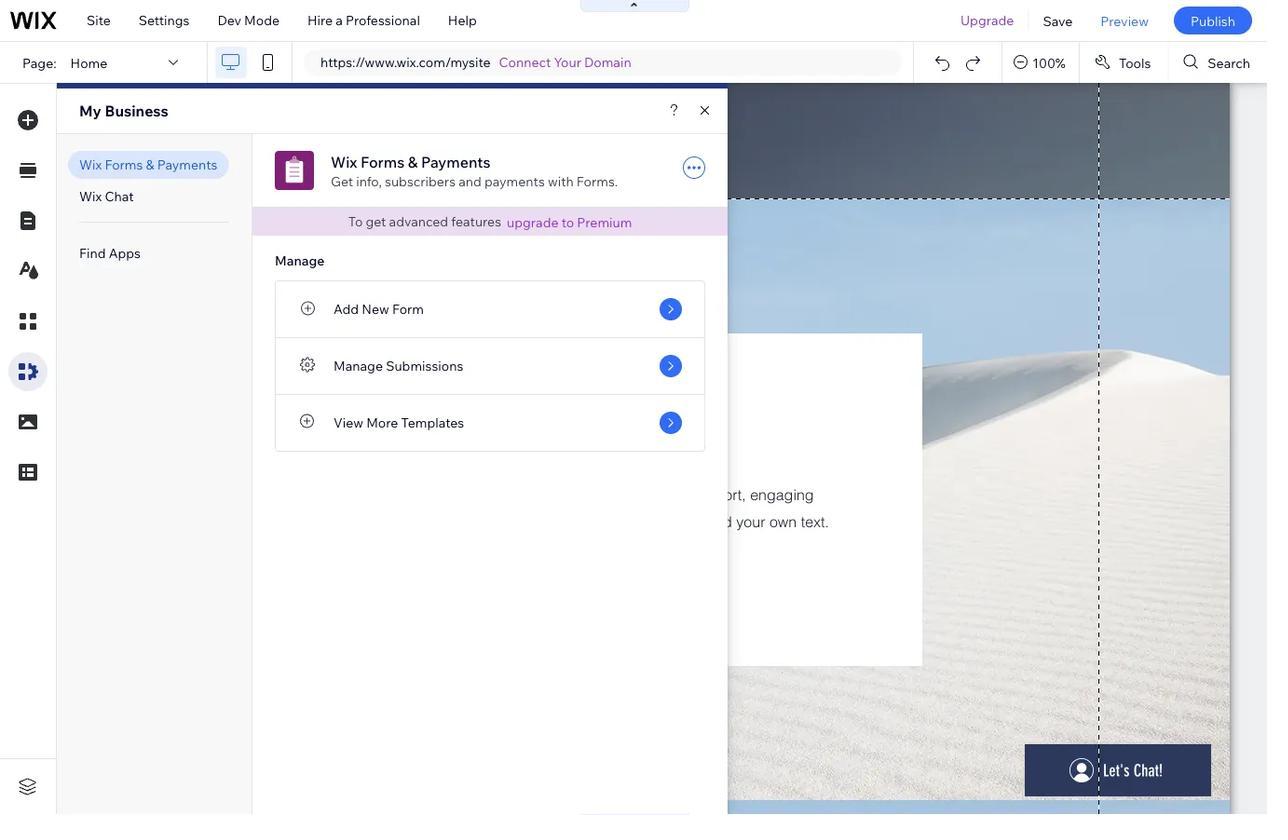 Task type: describe. For each thing, give the bounding box(es) containing it.
business
[[105, 102, 169, 120]]

view more templates
[[334, 415, 464, 431]]

my
[[79, 102, 102, 120]]

get
[[331, 173, 353, 190]]

apps
[[109, 245, 141, 262]]

preview
[[1101, 12, 1149, 29]]

wix chat
[[79, 188, 134, 205]]

search button
[[1169, 42, 1268, 83]]

your
[[554, 54, 582, 70]]

https://www.wix.com/mysite connect your domain
[[321, 54, 632, 70]]

wix for wix chat
[[79, 188, 102, 205]]

preview button
[[1087, 0, 1163, 41]]

a
[[336, 12, 343, 28]]

dev mode
[[218, 12, 280, 28]]

new
[[362, 301, 389, 317]]

wix forms & payments image
[[275, 151, 314, 190]]

submissions
[[386, 358, 464, 374]]

tools
[[1120, 54, 1152, 71]]

forms for wix forms & payments get info, subscribers and payments with forms.
[[361, 153, 405, 172]]

payments for wix forms & payments get info, subscribers and payments with forms.
[[421, 153, 491, 172]]

settings
[[139, 12, 190, 28]]

hire a professional
[[308, 12, 420, 28]]

https://www.wix.com/mysite
[[321, 54, 491, 70]]

publish button
[[1175, 7, 1253, 34]]

manage submissions
[[334, 358, 464, 374]]

more
[[367, 415, 398, 431]]

to
[[562, 214, 574, 230]]

help
[[448, 12, 477, 28]]

wix for wix forms & payments get info, subscribers and payments with forms.
[[331, 153, 357, 172]]

premium
[[577, 214, 632, 230]]

payments
[[485, 173, 545, 190]]

wix forms & payments
[[79, 157, 218, 173]]

100% button
[[1003, 42, 1079, 83]]

mode
[[244, 12, 280, 28]]

manage for manage submissions
[[334, 358, 383, 374]]

wix for wix forms & payments
[[79, 157, 102, 173]]

wix forms & payments get info, subscribers and payments with forms.
[[331, 153, 618, 190]]

to get advanced features upgrade to premium
[[348, 213, 632, 230]]

100%
[[1033, 54, 1066, 71]]



Task type: vqa. For each thing, say whether or not it's contained in the screenshot.
Find
yes



Task type: locate. For each thing, give the bounding box(es) containing it.
site
[[87, 12, 111, 28]]

1 horizontal spatial &
[[408, 153, 418, 172]]

forms up chat
[[105, 157, 143, 173]]

&
[[408, 153, 418, 172], [146, 157, 154, 173]]

get
[[366, 213, 386, 230]]

templates
[[401, 415, 464, 431]]

add
[[334, 301, 359, 317]]

1 horizontal spatial manage
[[334, 358, 383, 374]]

manage for manage
[[275, 253, 325, 269]]

wix up 'get' on the top left of page
[[331, 153, 357, 172]]

payments
[[421, 153, 491, 172], [157, 157, 218, 173]]

chat
[[105, 188, 134, 205]]

0 horizontal spatial forms
[[105, 157, 143, 173]]

payments for wix forms & payments
[[157, 157, 218, 173]]

0 horizontal spatial payments
[[157, 157, 218, 173]]

home
[[70, 54, 107, 71]]

hire
[[308, 12, 333, 28]]

info,
[[356, 173, 382, 190]]

& for wix forms & payments
[[146, 157, 154, 173]]

1 horizontal spatial forms
[[361, 153, 405, 172]]

form
[[392, 301, 424, 317]]

& up subscribers
[[408, 153, 418, 172]]

view
[[334, 415, 364, 431]]

with
[[548, 173, 574, 190]]

domain
[[585, 54, 632, 70]]

add new form
[[334, 301, 424, 317]]

wix inside the wix forms & payments get info, subscribers and payments with forms.
[[331, 153, 357, 172]]

connect
[[499, 54, 551, 70]]

save
[[1044, 12, 1073, 29]]

publish
[[1191, 12, 1236, 29]]

tools button
[[1080, 42, 1168, 83]]

search
[[1209, 54, 1251, 71]]

dev
[[218, 12, 241, 28]]

wix
[[331, 153, 357, 172], [79, 157, 102, 173], [79, 188, 102, 205]]

0 horizontal spatial &
[[146, 157, 154, 173]]

forms.
[[577, 173, 618, 190]]

save button
[[1030, 0, 1087, 41]]

wix up wix chat
[[79, 157, 102, 173]]

subscribers
[[385, 173, 456, 190]]

and
[[459, 173, 482, 190]]

upgrade to premium button
[[507, 214, 632, 231]]

my business
[[79, 102, 169, 120]]

advanced
[[389, 213, 449, 230]]

forms inside the wix forms & payments get info, subscribers and payments with forms.
[[361, 153, 405, 172]]

manage
[[275, 253, 325, 269], [334, 358, 383, 374]]

to
[[348, 213, 363, 230]]

0 horizontal spatial manage
[[275, 253, 325, 269]]

forms up info,
[[361, 153, 405, 172]]

upgrade
[[507, 214, 559, 230]]

features
[[451, 213, 502, 230]]

forms
[[361, 153, 405, 172], [105, 157, 143, 173]]

upgrade
[[961, 12, 1015, 28]]

forms for wix forms & payments
[[105, 157, 143, 173]]

professional
[[346, 12, 420, 28]]

0 vertical spatial manage
[[275, 253, 325, 269]]

& for wix forms & payments get info, subscribers and payments with forms.
[[408, 153, 418, 172]]

payments down business
[[157, 157, 218, 173]]

& inside the wix forms & payments get info, subscribers and payments with forms.
[[408, 153, 418, 172]]

payments up and
[[421, 153, 491, 172]]

find apps
[[79, 245, 141, 262]]

& down business
[[146, 157, 154, 173]]

1 horizontal spatial payments
[[421, 153, 491, 172]]

find
[[79, 245, 106, 262]]

payments inside the wix forms & payments get info, subscribers and payments with forms.
[[421, 153, 491, 172]]

wix left chat
[[79, 188, 102, 205]]

1 vertical spatial manage
[[334, 358, 383, 374]]



